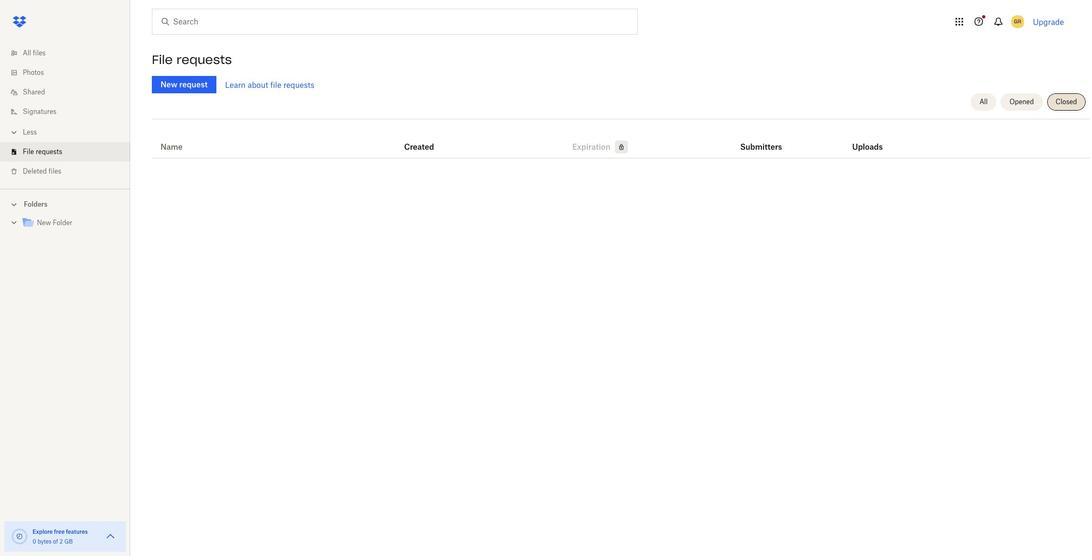 Task type: vqa. For each thing, say whether or not it's contained in the screenshot.
Choose a file format to convert audio files to
no



Task type: describe. For each thing, give the bounding box(es) containing it.
shared
[[23, 88, 45, 96]]

opened
[[1010, 98, 1035, 106]]

deleted files
[[23, 167, 61, 175]]

closed
[[1056, 98, 1078, 106]]

1 horizontal spatial requests
[[177, 52, 232, 67]]

new request
[[161, 80, 208, 89]]

quota usage element
[[11, 528, 28, 545]]

gr
[[1015, 18, 1022, 25]]

dropbox image
[[9, 11, 30, 33]]

upgrade
[[1034, 17, 1065, 26]]

folders
[[24, 200, 48, 208]]

0 vertical spatial file requests
[[152, 52, 232, 67]]

explore free features 0 bytes of 2 gb
[[33, 529, 88, 545]]

photos link
[[9, 63, 130, 82]]

requests inside list item
[[36, 148, 62, 156]]

0
[[33, 538, 36, 545]]

2 column header from the left
[[853, 128, 896, 154]]

upgrade link
[[1034, 17, 1065, 26]]

new for new folder
[[37, 219, 51, 227]]

of
[[53, 538, 58, 545]]

new request button
[[152, 76, 217, 93]]

file inside list item
[[23, 148, 34, 156]]

all files
[[23, 49, 46, 57]]

less
[[23, 128, 37, 136]]

shared link
[[9, 82, 130, 102]]

learn
[[225, 80, 246, 89]]

new for new request
[[161, 80, 178, 89]]

gr button
[[1010, 13, 1027, 30]]

deleted files link
[[9, 162, 130, 181]]

less image
[[9, 127, 20, 138]]

learn about file requests link
[[225, 80, 315, 89]]

opened button
[[1002, 93, 1043, 111]]

file requests list item
[[0, 142, 130, 162]]

closed button
[[1048, 93, 1087, 111]]

pro trial element
[[611, 141, 628, 154]]

1 column header from the left
[[741, 128, 784, 154]]

files for deleted files
[[49, 167, 61, 175]]

2
[[60, 538, 63, 545]]



Task type: locate. For each thing, give the bounding box(es) containing it.
0 horizontal spatial column header
[[741, 128, 784, 154]]

file down the less
[[23, 148, 34, 156]]

all
[[23, 49, 31, 57], [980, 98, 989, 106]]

all button
[[972, 93, 997, 111]]

bytes
[[38, 538, 52, 545]]

gb
[[64, 538, 73, 545]]

files up photos
[[33, 49, 46, 57]]

requests right file
[[284, 80, 315, 89]]

0 horizontal spatial requests
[[36, 148, 62, 156]]

file requests link
[[9, 142, 130, 162]]

name
[[161, 142, 183, 151]]

file
[[152, 52, 173, 67], [23, 148, 34, 156]]

files
[[33, 49, 46, 57], [49, 167, 61, 175]]

new inside button
[[161, 80, 178, 89]]

created
[[404, 142, 434, 151]]

1 vertical spatial all
[[980, 98, 989, 106]]

0 horizontal spatial files
[[33, 49, 46, 57]]

1 horizontal spatial file
[[152, 52, 173, 67]]

0 horizontal spatial file requests
[[23, 148, 62, 156]]

signatures link
[[9, 102, 130, 122]]

Search in folder "Dropbox" text field
[[173, 16, 615, 28]]

all files link
[[9, 43, 130, 63]]

folders button
[[0, 196, 130, 212]]

1 vertical spatial file
[[23, 148, 34, 156]]

2 vertical spatial requests
[[36, 148, 62, 156]]

new folder link
[[22, 216, 122, 231]]

column header
[[741, 128, 784, 154], [853, 128, 896, 154]]

new folder
[[37, 219, 72, 227]]

file requests up deleted files
[[23, 148, 62, 156]]

row containing name
[[152, 123, 1091, 158]]

0 vertical spatial file
[[152, 52, 173, 67]]

request
[[179, 80, 208, 89]]

all left opened
[[980, 98, 989, 106]]

free
[[54, 529, 65, 535]]

all for all files
[[23, 49, 31, 57]]

all for all
[[980, 98, 989, 106]]

0 horizontal spatial file
[[23, 148, 34, 156]]

new
[[161, 80, 178, 89], [37, 219, 51, 227]]

0 vertical spatial files
[[33, 49, 46, 57]]

all up photos
[[23, 49, 31, 57]]

1 vertical spatial files
[[49, 167, 61, 175]]

learn about file requests
[[225, 80, 315, 89]]

1 horizontal spatial all
[[980, 98, 989, 106]]

list
[[0, 37, 130, 189]]

row
[[152, 123, 1091, 158]]

files right deleted
[[49, 167, 61, 175]]

photos
[[23, 68, 44, 77]]

signatures
[[23, 107, 56, 116]]

0 horizontal spatial all
[[23, 49, 31, 57]]

file up new request
[[152, 52, 173, 67]]

new left request
[[161, 80, 178, 89]]

all inside button
[[980, 98, 989, 106]]

1 horizontal spatial file requests
[[152, 52, 232, 67]]

file
[[271, 80, 282, 89]]

folder
[[53, 219, 72, 227]]

requests up deleted files
[[36, 148, 62, 156]]

features
[[66, 529, 88, 535]]

explore
[[33, 529, 53, 535]]

all inside 'link'
[[23, 49, 31, 57]]

about
[[248, 80, 268, 89]]

file requests inside list item
[[23, 148, 62, 156]]

0 horizontal spatial new
[[37, 219, 51, 227]]

requests
[[177, 52, 232, 67], [284, 80, 315, 89], [36, 148, 62, 156]]

1 horizontal spatial new
[[161, 80, 178, 89]]

list containing all files
[[0, 37, 130, 189]]

file requests
[[152, 52, 232, 67], [23, 148, 62, 156]]

0 vertical spatial all
[[23, 49, 31, 57]]

files inside 'link'
[[33, 49, 46, 57]]

file requests up request
[[152, 52, 232, 67]]

created button
[[404, 141, 434, 154]]

requests up request
[[177, 52, 232, 67]]

files for all files
[[33, 49, 46, 57]]

1 vertical spatial file requests
[[23, 148, 62, 156]]

2 horizontal spatial requests
[[284, 80, 315, 89]]

deleted
[[23, 167, 47, 175]]

0 vertical spatial new
[[161, 80, 178, 89]]

1 horizontal spatial column header
[[853, 128, 896, 154]]

1 horizontal spatial files
[[49, 167, 61, 175]]

0 vertical spatial requests
[[177, 52, 232, 67]]

new left folder
[[37, 219, 51, 227]]

1 vertical spatial new
[[37, 219, 51, 227]]

1 vertical spatial requests
[[284, 80, 315, 89]]



